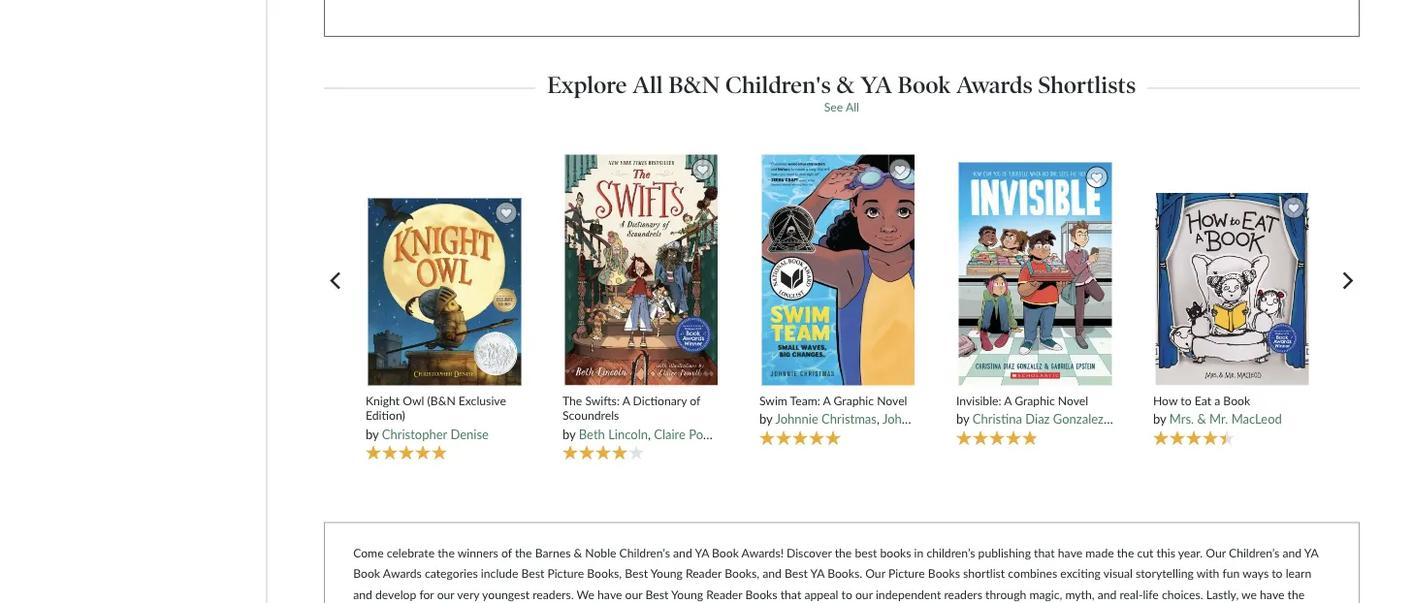 Task type: describe. For each thing, give the bounding box(es) containing it.
graphic inside invisible: a graphic novel by christina diaz gonzalez , gabriela epstein (illustrator)
[[1015, 394, 1056, 408]]

awards!
[[742, 546, 784, 560]]

in
[[915, 546, 924, 560]]

gabriela
[[1110, 411, 1157, 427]]

how to eat a book image
[[1155, 192, 1310, 387]]

how
[[1154, 394, 1178, 408]]

0 horizontal spatial books
[[746, 588, 778, 602]]

scoundrels
[[563, 409, 619, 423]]

0 vertical spatial books
[[929, 567, 961, 581]]

cut
[[1138, 546, 1154, 560]]

claire
[[654, 426, 686, 442]]

a
[[1215, 394, 1221, 408]]

mr.
[[1210, 411, 1229, 427]]

2 picture from the left
[[889, 567, 926, 581]]

1 the from the left
[[438, 546, 455, 560]]

awards inside explore all b&n children's & ya book awards shortlists see all
[[957, 70, 1033, 99]]

very
[[457, 588, 480, 602]]

by for mrs. & mr. macleod
[[1154, 411, 1167, 427]]

book inside how to eat a book by mrs. & mr. macleod
[[1224, 394, 1251, 408]]

2 the from the left
[[515, 546, 532, 560]]

novel inside swim team: a graphic novel by johnnie christmas , johnnie christmas (illustrator)
[[878, 394, 908, 408]]

of for lincoln
[[690, 394, 701, 408]]

life
[[1144, 588, 1160, 602]]

invisible: a graphic novel link
[[957, 394, 1115, 409]]

by inside invisible: a graphic novel by christina diaz gonzalez , gabriela epstein (illustrator)
[[957, 411, 970, 427]]

through
[[986, 588, 1027, 602]]

to inside how to eat a book by mrs. & mr. macleod
[[1181, 394, 1192, 408]]

categories
[[425, 567, 478, 581]]

and left awards!
[[674, 546, 693, 560]]

we
[[1242, 588, 1258, 602]]

celebrate
[[387, 546, 435, 560]]

ways
[[1243, 567, 1270, 581]]

a inside invisible: a graphic novel by christina diaz gonzalez , gabriela epstein (illustrator)
[[1005, 394, 1012, 408]]

magic,
[[1030, 588, 1063, 602]]

lincoln
[[609, 426, 648, 442]]

epstein
[[1160, 411, 1201, 427]]

novel inside invisible: a graphic novel by christina diaz gonzalez , gabriela epstein (illustrator)
[[1059, 394, 1089, 408]]

swim
[[760, 394, 788, 408]]

2 our from the left
[[626, 588, 643, 602]]

beth lincoln link
[[579, 426, 648, 442]]

independent
[[876, 588, 942, 602]]

dictionary
[[633, 394, 687, 408]]

come
[[353, 546, 384, 560]]

1 horizontal spatial that
[[1035, 546, 1056, 560]]

storytelling
[[1136, 567, 1194, 581]]

christina
[[973, 411, 1023, 427]]

for
[[420, 588, 434, 602]]

powell
[[689, 426, 726, 442]]

come celebrate the winners of the barnes & noble children's and ya book awards! discover the best books in children's publishing that have made the cut this year. our children's and ya book awards categories include best picture books, best young reader books, and best ya books. our picture books shortlist combines exciting visual storytelling with fun ways to learn and develop for our very youngest readers. we have our best young reader books that appeal to our independent readers through magic, myth, and real-life choices. lastly, we have t
[[353, 546, 1319, 604]]

made
[[1086, 546, 1115, 560]]

a for christmas
[[824, 394, 831, 408]]

christopher
[[382, 426, 447, 442]]

christina diaz gonzalez link
[[973, 411, 1114, 427]]

exciting
[[1061, 567, 1101, 581]]

we
[[577, 588, 595, 602]]

and down awards!
[[763, 567, 782, 581]]

myth,
[[1066, 588, 1095, 602]]

combines
[[1009, 567, 1058, 581]]

1 johnnie from the left
[[776, 411, 819, 427]]

shortlists
[[1039, 70, 1137, 99]]

visual
[[1104, 567, 1133, 581]]

knight owl (b&n exclusive edition) by christopher denise
[[366, 394, 506, 442]]

choices.
[[1163, 588, 1204, 602]]

a for beth
[[623, 394, 630, 408]]

and left develop on the bottom left of page
[[353, 588, 373, 602]]

invisible:
[[957, 394, 1002, 408]]

1 vertical spatial our
[[866, 567, 886, 581]]

1 picture from the left
[[548, 567, 584, 581]]

real-
[[1120, 588, 1144, 602]]

johnnie christmas link
[[776, 411, 877, 427]]

winners
[[458, 546, 499, 560]]

explore
[[548, 70, 627, 99]]

see all link
[[825, 100, 860, 114]]

children's
[[927, 546, 976, 560]]

0 horizontal spatial have
[[598, 588, 623, 602]]

mrs. & mr. macleod link
[[1170, 411, 1283, 427]]

include
[[481, 567, 519, 581]]

0 horizontal spatial all
[[633, 70, 663, 99]]

by for christopher denise
[[366, 426, 379, 442]]

the swifts: a dictionary of scoundrels by beth lincoln , claire powell (illustrator)
[[563, 394, 789, 442]]

exclusive
[[459, 394, 506, 408]]



Task type: locate. For each thing, give the bounding box(es) containing it.
& inside come celebrate the winners of the barnes & noble children's and ya book awards! discover the best books in children's publishing that have made the cut this year. our children's and ya book awards categories include best picture books, best young reader books, and best ya books. our picture books shortlist combines exciting visual storytelling with fun ways to learn and develop for our very youngest readers. we have our best young reader books that appeal to our independent readers through magic, myth, and real-life choices. lastly, we have t
[[574, 546, 582, 560]]

1 horizontal spatial ,
[[877, 411, 880, 427]]

1 vertical spatial awards
[[383, 567, 422, 581]]

and up learn
[[1283, 546, 1303, 560]]

3 our from the left
[[856, 588, 873, 602]]

0 horizontal spatial picture
[[548, 567, 584, 581]]

johnnie christmas (illustrator) link
[[883, 411, 1048, 427]]

the left barnes
[[515, 546, 532, 560]]

by inside swim team: a graphic novel by johnnie christmas , johnnie christmas (illustrator)
[[760, 411, 773, 427]]

2 johnnie from the left
[[883, 411, 926, 427]]

0 horizontal spatial (illustrator)
[[729, 426, 789, 442]]

the
[[438, 546, 455, 560], [515, 546, 532, 560], [835, 546, 852, 560], [1118, 546, 1135, 560]]

0 horizontal spatial novel
[[878, 394, 908, 408]]

all left b&n
[[633, 70, 663, 99]]

a inside swim team: a graphic novel by johnnie christmas , johnnie christmas (illustrator)
[[824, 394, 831, 408]]

shortlist
[[964, 567, 1006, 581]]

noble
[[585, 546, 617, 560]]

macleod
[[1232, 411, 1283, 427]]

that up combines
[[1035, 546, 1056, 560]]

1 horizontal spatial johnnie
[[883, 411, 926, 427]]

2 horizontal spatial to
[[1273, 567, 1283, 581]]

2 horizontal spatial (illustrator)
[[1204, 411, 1264, 427]]

3 the from the left
[[835, 546, 852, 560]]

&
[[837, 70, 855, 99], [1198, 411, 1207, 427], [574, 546, 582, 560]]

& up "see all" link
[[837, 70, 855, 99]]

by inside knight owl (b&n exclusive edition) by christopher denise
[[366, 426, 379, 442]]

(b&n
[[428, 394, 456, 408]]

books,
[[587, 567, 622, 581], [725, 567, 760, 581]]

christmas down 'invisible:'
[[929, 411, 984, 427]]

a
[[623, 394, 630, 408], [824, 394, 831, 408], [1005, 394, 1012, 408]]

of inside the swifts: a dictionary of scoundrels by beth lincoln , claire powell (illustrator)
[[690, 394, 701, 408]]

,
[[877, 411, 880, 427], [1104, 411, 1107, 427], [648, 426, 651, 442]]

0 vertical spatial &
[[837, 70, 855, 99]]

by left beth
[[563, 426, 576, 442]]

lastly,
[[1207, 588, 1239, 602]]

0 horizontal spatial books,
[[587, 567, 622, 581]]

of
[[690, 394, 701, 408], [502, 546, 512, 560]]

& inside explore all b&n children's & ya book awards shortlists see all
[[837, 70, 855, 99]]

christmas down swim team: a graphic novel link
[[822, 411, 877, 427]]

0 vertical spatial to
[[1181, 394, 1192, 408]]

our right the we
[[626, 588, 643, 602]]

books
[[929, 567, 961, 581], [746, 588, 778, 602]]

2 horizontal spatial our
[[856, 588, 873, 602]]

, for gonzalez
[[1104, 411, 1107, 427]]

2 a from the left
[[824, 394, 831, 408]]

0 vertical spatial that
[[1035, 546, 1056, 560]]

swifts:
[[586, 394, 620, 408]]

(illustrator) for johnnie christmas (illustrator)
[[988, 411, 1048, 427]]

invisible: a graphic novel image
[[958, 161, 1113, 387]]

1 horizontal spatial to
[[1181, 394, 1192, 408]]

0 horizontal spatial awards
[[383, 567, 422, 581]]

readers
[[945, 588, 983, 602]]

by down 'invisible:'
[[957, 411, 970, 427]]

(illustrator)
[[988, 411, 1048, 427], [1204, 411, 1264, 427], [729, 426, 789, 442]]

picture up readers.
[[548, 567, 584, 581]]

books.
[[828, 567, 863, 581]]

(illustrator) for gabriela epstein (illustrator)
[[1204, 411, 1264, 427]]

& left noble
[[574, 546, 582, 560]]

by down how
[[1154, 411, 1167, 427]]

2 horizontal spatial ,
[[1104, 411, 1107, 427]]

1 horizontal spatial &
[[837, 70, 855, 99]]

graphic up johnnie christmas link
[[834, 394, 874, 408]]

to left learn
[[1273, 567, 1283, 581]]

our
[[1207, 546, 1227, 560], [866, 567, 886, 581]]

christopher denise link
[[382, 426, 489, 442]]

3 a from the left
[[1005, 394, 1012, 408]]

and
[[674, 546, 693, 560], [1283, 546, 1303, 560], [763, 567, 782, 581], [353, 588, 373, 602], [1098, 588, 1117, 602]]

swim team: a graphic novel link
[[760, 394, 918, 409]]

by for johnnie christmas
[[760, 411, 773, 427]]

children's right noble
[[620, 546, 671, 560]]

0 horizontal spatial children's
[[620, 546, 671, 560]]

1 books, from the left
[[587, 567, 622, 581]]

b&n
[[669, 70, 720, 99]]

1 horizontal spatial picture
[[889, 567, 926, 581]]

swim team: a graphic novel by johnnie christmas , johnnie christmas (illustrator)
[[760, 394, 1048, 427]]

0 vertical spatial of
[[690, 394, 701, 408]]

2 horizontal spatial a
[[1005, 394, 1012, 408]]

1 horizontal spatial (illustrator)
[[988, 411, 1048, 427]]

a inside the swifts: a dictionary of scoundrels by beth lincoln , claire powell (illustrator)
[[623, 394, 630, 408]]

(illustrator) inside the swifts: a dictionary of scoundrels by beth lincoln , claire powell (illustrator)
[[729, 426, 789, 442]]

knight
[[366, 394, 400, 408]]

that left appeal
[[781, 588, 802, 602]]

1 our from the left
[[437, 588, 455, 602]]

discover
[[787, 546, 832, 560]]

2 vertical spatial &
[[574, 546, 582, 560]]

ya inside explore all b&n children's & ya book awards shortlists see all
[[861, 70, 893, 99]]

denise
[[451, 426, 489, 442]]

graphic up 'diaz'
[[1015, 394, 1056, 408]]

by inside the swifts: a dictionary of scoundrels by beth lincoln , claire powell (illustrator)
[[563, 426, 576, 442]]

1 novel from the left
[[878, 394, 908, 408]]

diaz
[[1026, 411, 1051, 427]]

0 vertical spatial reader
[[686, 567, 722, 581]]

gonzalez
[[1054, 411, 1104, 427]]

johnnie down swim team: a graphic novel link
[[883, 411, 926, 427]]

awards inside come celebrate the winners of the barnes & noble children's and ya book awards! discover the best books in children's publishing that have made the cut this year. our children's and ya book awards categories include best picture books, best young reader books, and best ya books. our picture books shortlist combines exciting visual storytelling with fun ways to learn and develop for our very youngest readers. we have our best young reader books that appeal to our independent readers through magic, myth, and real-life choices. lastly, we have t
[[383, 567, 422, 581]]

the left cut
[[1118, 546, 1135, 560]]

picture
[[548, 567, 584, 581], [889, 567, 926, 581]]

novel
[[878, 394, 908, 408], [1059, 394, 1089, 408]]

readers.
[[533, 588, 574, 602]]

0 vertical spatial young
[[651, 567, 683, 581]]

(illustrator) down swim
[[729, 426, 789, 442]]

gabriela epstein (illustrator) link
[[1110, 411, 1264, 427]]

by inside how to eat a book by mrs. & mr. macleod
[[1154, 411, 1167, 427]]

1 horizontal spatial of
[[690, 394, 701, 408]]

(illustrator) down how to eat a book "link"
[[1204, 411, 1264, 427]]

of inside come celebrate the winners of the barnes & noble children's and ya book awards! discover the best books in children's publishing that have made the cut this year. our children's and ya book awards categories include best picture books, best young reader books, and best ya books. our picture books shortlist combines exciting visual storytelling with fun ways to learn and develop for our very youngest readers. we have our best young reader books that appeal to our independent readers through magic, myth, and real-life choices. lastly, we have t
[[502, 546, 512, 560]]

1 graphic from the left
[[834, 394, 874, 408]]

the up books.
[[835, 546, 852, 560]]

2 novel from the left
[[1059, 394, 1089, 408]]

1 horizontal spatial children's
[[1230, 546, 1280, 560]]

books, down awards!
[[725, 567, 760, 581]]

books down awards!
[[746, 588, 778, 602]]

books, down noble
[[587, 567, 622, 581]]

children's
[[620, 546, 671, 560], [1230, 546, 1280, 560]]

all
[[633, 70, 663, 99], [846, 100, 860, 114]]

picture up independent
[[889, 567, 926, 581]]

0 horizontal spatial of
[[502, 546, 512, 560]]

0 horizontal spatial that
[[781, 588, 802, 602]]

books down children's
[[929, 567, 961, 581]]

johnnie down team: in the right of the page
[[776, 411, 819, 427]]

4 the from the left
[[1118, 546, 1135, 560]]

0 horizontal spatial our
[[866, 567, 886, 581]]

& inside how to eat a book by mrs. & mr. macleod
[[1198, 411, 1207, 427]]

1 horizontal spatial our
[[1207, 546, 1227, 560]]

1 horizontal spatial have
[[1059, 546, 1083, 560]]

, for christmas
[[877, 411, 880, 427]]

1 horizontal spatial books
[[929, 567, 961, 581]]

have up exciting in the bottom right of the page
[[1059, 546, 1083, 560]]

1 horizontal spatial our
[[626, 588, 643, 602]]

2 children's from the left
[[1230, 546, 1280, 560]]

novel up johnnie christmas (illustrator) link
[[878, 394, 908, 408]]

have right we on the bottom of page
[[1261, 588, 1285, 602]]

1 vertical spatial &
[[1198, 411, 1207, 427]]

how to eat a book link
[[1154, 394, 1312, 409]]

novel up gonzalez
[[1059, 394, 1089, 408]]

graphic inside swim team: a graphic novel by johnnie christmas , johnnie christmas (illustrator)
[[834, 394, 874, 408]]

mrs.
[[1170, 411, 1195, 427]]

this
[[1157, 546, 1176, 560]]

0 horizontal spatial christmas
[[822, 411, 877, 427]]

2 vertical spatial to
[[842, 588, 853, 602]]

1 horizontal spatial books,
[[725, 567, 760, 581]]

develop
[[376, 588, 417, 602]]

1 vertical spatial that
[[781, 588, 802, 602]]

all right see
[[846, 100, 860, 114]]

awards up develop on the bottom left of page
[[383, 567, 422, 581]]

1 vertical spatial books
[[746, 588, 778, 602]]

2 christmas from the left
[[929, 411, 984, 427]]

a right swifts:
[[623, 394, 630, 408]]

, inside swim team: a graphic novel by johnnie christmas , johnnie christmas (illustrator)
[[877, 411, 880, 427]]

1 horizontal spatial a
[[824, 394, 831, 408]]

2 horizontal spatial &
[[1198, 411, 1207, 427]]

publishing
[[979, 546, 1032, 560]]

0 horizontal spatial &
[[574, 546, 582, 560]]

& for children's
[[574, 546, 582, 560]]

2 books, from the left
[[725, 567, 760, 581]]

0 horizontal spatial ,
[[648, 426, 651, 442]]

johnnie
[[776, 411, 819, 427], [883, 411, 926, 427]]

youngest
[[482, 588, 530, 602]]

1 horizontal spatial christmas
[[929, 411, 984, 427]]

invisible: a graphic novel by christina diaz gonzalez , gabriela epstein (illustrator)
[[957, 394, 1264, 427]]

our up "with"
[[1207, 546, 1227, 560]]

, inside the swifts: a dictionary of scoundrels by beth lincoln , claire powell (illustrator)
[[648, 426, 651, 442]]

1 vertical spatial young
[[672, 588, 704, 602]]

, left gabriela
[[1104, 411, 1107, 427]]

& for macleod
[[1198, 411, 1207, 427]]

of up powell
[[690, 394, 701, 408]]

books
[[881, 546, 912, 560]]

1 vertical spatial of
[[502, 546, 512, 560]]

graphic
[[834, 394, 874, 408], [1015, 394, 1056, 408]]

0 horizontal spatial a
[[623, 394, 630, 408]]

to down books.
[[842, 588, 853, 602]]

1 christmas from the left
[[822, 411, 877, 427]]

2 graphic from the left
[[1015, 394, 1056, 408]]

book
[[898, 70, 951, 99], [1224, 394, 1251, 408], [712, 546, 739, 560], [353, 567, 380, 581]]

, left claire
[[648, 426, 651, 442]]

learn
[[1287, 567, 1312, 581]]

, inside invisible: a graphic novel by christina diaz gonzalez , gabriela epstein (illustrator)
[[1104, 411, 1107, 427]]

0 vertical spatial awards
[[957, 70, 1033, 99]]

swim team: a graphic novel image
[[761, 154, 916, 387]]

children's up ways
[[1230, 546, 1280, 560]]

best
[[855, 546, 878, 560]]

owl
[[403, 394, 425, 408]]

our
[[437, 588, 455, 602], [626, 588, 643, 602], [856, 588, 873, 602]]

& left mr.
[[1198, 411, 1207, 427]]

by down swim
[[760, 411, 773, 427]]

of up include
[[502, 546, 512, 560]]

eat
[[1195, 394, 1212, 408]]

barnes
[[535, 546, 571, 560]]

1 horizontal spatial all
[[846, 100, 860, 114]]

to
[[1181, 394, 1192, 408], [1273, 567, 1283, 581], [842, 588, 853, 602]]

1 children's from the left
[[620, 546, 671, 560]]

the swifts: a dictionary of scoundrels image
[[564, 154, 719, 387]]

have
[[1059, 546, 1083, 560], [598, 588, 623, 602], [1261, 588, 1285, 602]]

1 horizontal spatial novel
[[1059, 394, 1089, 408]]

1 horizontal spatial graphic
[[1015, 394, 1056, 408]]

see
[[825, 100, 844, 114]]

the
[[563, 394, 583, 408]]

how to eat a book by mrs. & mr. macleod
[[1154, 394, 1283, 427]]

2 horizontal spatial have
[[1261, 588, 1285, 602]]

0 horizontal spatial our
[[437, 588, 455, 602]]

claire powell (illustrator) link
[[654, 426, 789, 442]]

children's
[[726, 70, 832, 99]]

a up johnnie christmas link
[[824, 394, 831, 408]]

, down swim team: a graphic novel link
[[877, 411, 880, 427]]

our right for
[[437, 588, 455, 602]]

(illustrator) down invisible: a graphic novel link
[[988, 411, 1048, 427]]

0 horizontal spatial johnnie
[[776, 411, 819, 427]]

and down visual
[[1098, 588, 1117, 602]]

that
[[1035, 546, 1056, 560], [781, 588, 802, 602]]

our down books.
[[856, 588, 873, 602]]

0 vertical spatial our
[[1207, 546, 1227, 560]]

0 horizontal spatial graphic
[[834, 394, 874, 408]]

book inside explore all b&n children's & ya book awards shortlists see all
[[898, 70, 951, 99]]

the up categories
[[438, 546, 455, 560]]

have right the we
[[598, 588, 623, 602]]

awards left shortlists
[[957, 70, 1033, 99]]

(illustrator) inside invisible: a graphic novel by christina diaz gonzalez , gabriela epstein (illustrator)
[[1204, 411, 1264, 427]]

our down best
[[866, 567, 886, 581]]

of for noble
[[502, 546, 512, 560]]

ya
[[861, 70, 893, 99], [695, 546, 709, 560], [1305, 546, 1319, 560], [811, 567, 825, 581]]

with
[[1197, 567, 1220, 581]]

0 horizontal spatial to
[[842, 588, 853, 602]]

a up christina on the right bottom of the page
[[1005, 394, 1012, 408]]

year.
[[1179, 546, 1204, 560]]

(illustrator) inside swim team: a graphic novel by johnnie christmas , johnnie christmas (illustrator)
[[988, 411, 1048, 427]]

1 vertical spatial to
[[1273, 567, 1283, 581]]

1 vertical spatial reader
[[707, 588, 743, 602]]

to left eat
[[1181, 394, 1192, 408]]

appeal
[[805, 588, 839, 602]]

knight owl (b&n exclusive edition) image
[[367, 197, 522, 387]]

young
[[651, 567, 683, 581], [672, 588, 704, 602]]

team:
[[791, 394, 821, 408]]

beth
[[579, 426, 605, 442]]

fun
[[1223, 567, 1241, 581]]

edition)
[[366, 409, 405, 423]]

by down edition) at the bottom left of the page
[[366, 426, 379, 442]]

1 horizontal spatial awards
[[957, 70, 1033, 99]]

1 a from the left
[[623, 394, 630, 408]]

explore all b&n children's & ya book awards shortlists see all
[[548, 70, 1137, 114]]



Task type: vqa. For each thing, say whether or not it's contained in the screenshot.
Check Gift Card Balance
no



